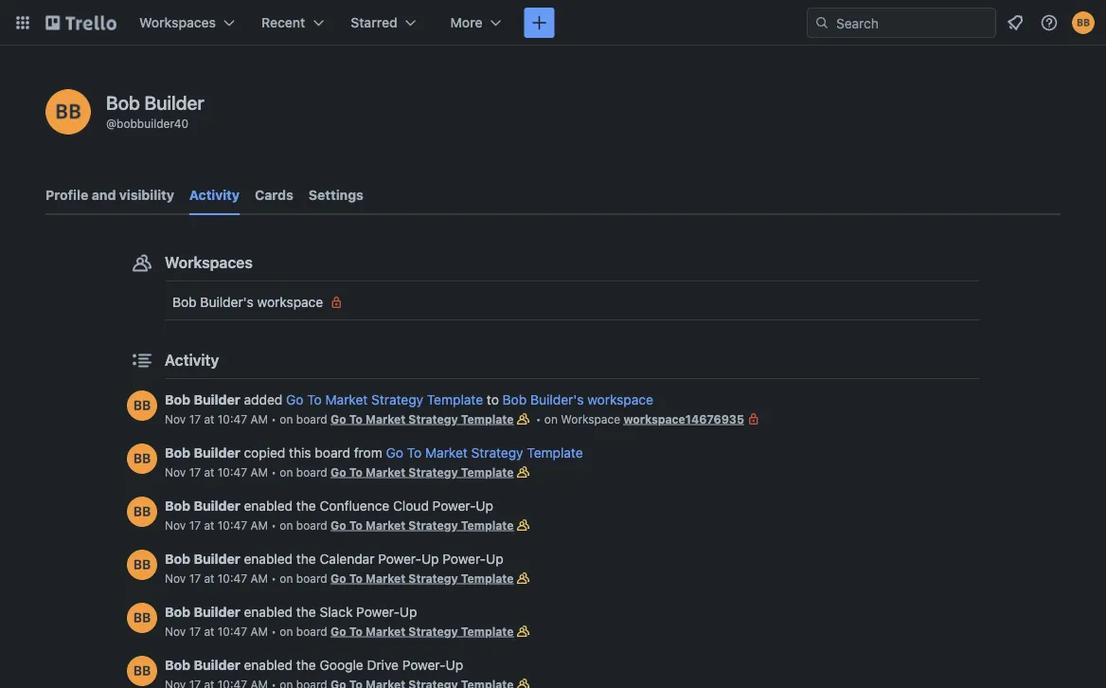 Task type: locate. For each thing, give the bounding box(es) containing it.
up
[[476, 498, 494, 514], [422, 551, 439, 567], [486, 551, 504, 567], [400, 604, 417, 620], [446, 657, 464, 673]]

bob builder (bobbuilder40) image for copied this board from
[[127, 444, 157, 474]]

bob for bob builder copied this board from go to market strategy template
[[165, 445, 191, 461]]

bob builder copied this board from go to market strategy template
[[165, 445, 583, 461]]

market down calendar
[[366, 571, 406, 585]]

0 vertical spatial workspaces
[[139, 15, 216, 30]]

to down calendar
[[349, 571, 363, 585]]

3 nov 17 at 10:47 am • on board go to market strategy template from the top
[[165, 518, 514, 532]]

go
[[286, 392, 304, 407], [331, 412, 346, 426], [386, 445, 404, 461], [331, 465, 346, 479], [331, 518, 346, 532], [331, 571, 346, 585], [331, 625, 346, 638]]

builder's
[[200, 294, 254, 310], [531, 392, 584, 407]]

bob builder (bobbuilder40) image
[[1073, 11, 1096, 34], [127, 603, 157, 633], [127, 656, 157, 686]]

10:47
[[218, 412, 247, 426], [218, 465, 247, 479], [218, 518, 247, 532], [218, 571, 247, 585], [218, 625, 247, 638]]

go right 'added'
[[286, 392, 304, 407]]

the for google
[[297, 657, 316, 673]]

all members of the workspace can see and edit this board. image
[[514, 409, 533, 428], [514, 569, 533, 588], [514, 675, 533, 688]]

drive
[[367, 657, 399, 673]]

4 17 from the top
[[189, 571, 201, 585]]

2 nov from the top
[[165, 465, 186, 479]]

on for enabled the confluence cloud power-up
[[280, 518, 293, 532]]

2 17 from the top
[[189, 465, 201, 479]]

• on workspace workspace14676935
[[533, 412, 745, 426]]

3 at from the top
[[204, 518, 215, 532]]

bob builder's workspace link
[[165, 287, 980, 317], [503, 392, 654, 407]]

nov 17 at 10:47 am • on board go to market strategy template down slack
[[165, 625, 514, 638]]

1 vertical spatial bob builder (bobbuilder40) image
[[127, 603, 157, 633]]

builder
[[145, 91, 204, 113], [194, 392, 240, 407], [194, 445, 240, 461], [194, 498, 240, 514], [194, 551, 240, 567], [194, 604, 240, 620], [194, 657, 240, 673]]

4 10:47 from the top
[[218, 571, 247, 585]]

3 the from the top
[[297, 604, 316, 620]]

cards
[[255, 187, 294, 203]]

17 for enabled the slack power-up
[[189, 625, 201, 638]]

board down the bob builder enabled the calendar power-up power-up
[[296, 571, 328, 585]]

builder inside bob builder @ bobbuilder40
[[145, 91, 204, 113]]

workspaces
[[139, 15, 216, 30], [165, 254, 253, 272]]

3 nov from the top
[[165, 518, 186, 532]]

nov 17 at 10:47 am • on board go to market strategy template down the bob builder enabled the calendar power-up power-up
[[165, 571, 514, 585]]

on for copied this board from
[[280, 465, 293, 479]]

workspace14676935
[[624, 412, 745, 426]]

1 nov 17 at 10:47 am • on board go to market strategy template from the top
[[165, 412, 514, 426]]

to right 'added'
[[307, 392, 322, 407]]

nov
[[165, 412, 186, 426], [165, 465, 186, 479], [165, 518, 186, 532], [165, 571, 186, 585], [165, 625, 186, 638]]

and
[[92, 187, 116, 203]]

5 nov from the top
[[165, 625, 186, 638]]

1 10:47 from the top
[[218, 412, 247, 426]]

workspaces inside dropdown button
[[139, 15, 216, 30]]

settings link
[[309, 178, 364, 212]]

workspaces up bob builder @ bobbuilder40
[[139, 15, 216, 30]]

visibility
[[119, 187, 174, 203]]

1 enabled from the top
[[244, 498, 293, 514]]

strategy
[[372, 392, 424, 407], [409, 412, 458, 426], [472, 445, 524, 461], [409, 465, 458, 479], [409, 518, 458, 532], [409, 571, 458, 585], [409, 625, 458, 638]]

activity down the 'bob builder's workspace'
[[165, 351, 219, 369]]

0 vertical spatial bob builder's workspace link
[[165, 287, 980, 317]]

1 the from the top
[[297, 498, 316, 514]]

• up bob builder enabled the slack power-up
[[271, 571, 277, 585]]

4 am from the top
[[251, 571, 268, 585]]

3 all members of the workspace can see and edit this board. image from the top
[[514, 675, 533, 688]]

2 am from the top
[[251, 465, 268, 479]]

nov 17 at 10:47 am • on board go to market strategy template for calendar
[[165, 571, 514, 585]]

slack
[[320, 604, 353, 620]]

at
[[204, 412, 215, 426], [204, 465, 215, 479], [204, 518, 215, 532], [204, 571, 215, 585], [204, 625, 215, 638]]

bob builder (bobbuilder40) image for added
[[127, 390, 157, 421]]

10:47 for enabled the calendar power-up power-up
[[218, 571, 247, 585]]

the left calendar
[[297, 551, 316, 567]]

more button
[[439, 8, 513, 38]]

builder for bob builder added go to market strategy template to bob builder's workspace
[[194, 392, 240, 407]]

the left slack
[[297, 604, 316, 620]]

@
[[106, 117, 117, 130]]

2 at from the top
[[204, 465, 215, 479]]

5 10:47 from the top
[[218, 625, 247, 638]]

3 am from the top
[[251, 518, 268, 532]]

enabled for enabled the confluence cloud power-up
[[244, 498, 293, 514]]

1 vertical spatial workspace
[[588, 392, 654, 407]]

the for slack
[[297, 604, 316, 620]]

bob for bob builder enabled the confluence cloud power-up
[[165, 498, 191, 514]]

enabled down copied
[[244, 498, 293, 514]]

1 vertical spatial all members of the workspace can see and edit this board. image
[[514, 516, 533, 534]]

go to market strategy template link
[[286, 392, 483, 407], [331, 412, 514, 426], [386, 445, 583, 461], [331, 465, 514, 479], [331, 518, 514, 532], [331, 571, 514, 585], [331, 625, 514, 638]]

to down slack
[[349, 625, 363, 638]]

workspace
[[257, 294, 323, 310], [588, 392, 654, 407]]

1 vertical spatial activity
[[165, 351, 219, 369]]

2 all members of the workspace can see and edit this board. image from the top
[[514, 569, 533, 588]]

4 at from the top
[[204, 571, 215, 585]]

go to market strategy template link for added
[[331, 412, 514, 426]]

2 vertical spatial bob builder (bobbuilder40) image
[[127, 656, 157, 686]]

1 vertical spatial all members of the workspace can see and edit this board. image
[[514, 569, 533, 588]]

board
[[296, 412, 328, 426], [315, 445, 351, 461], [296, 465, 328, 479], [296, 518, 328, 532], [296, 571, 328, 585], [296, 625, 328, 638]]

4 enabled from the top
[[244, 657, 293, 673]]

at for enabled the calendar power-up power-up
[[204, 571, 215, 585]]

enabled up bob builder enabled the slack power-up
[[244, 551, 293, 567]]

0 vertical spatial all members of the workspace can see and edit this board. image
[[514, 462, 533, 481]]

nov 17 at 10:47 am • on board go to market strategy template up from
[[165, 412, 514, 426]]

added
[[244, 392, 283, 407]]

3 17 from the top
[[189, 518, 201, 532]]

bobbuilder40
[[117, 117, 189, 130]]

2 vertical spatial all members of the workspace can see and edit this board. image
[[514, 622, 533, 641]]

enabled
[[244, 498, 293, 514], [244, 551, 293, 567], [244, 604, 293, 620], [244, 657, 293, 673]]

workspace left sm icon
[[257, 294, 323, 310]]

enabled left slack
[[244, 604, 293, 620]]

3 all members of the workspace can see and edit this board. image from the top
[[514, 622, 533, 641]]

to down from
[[349, 465, 363, 479]]

1 17 from the top
[[189, 412, 201, 426]]

bob builder (bobbuilder40) image for enabled the calendar power-up power-up
[[127, 550, 157, 580]]

bob
[[106, 91, 140, 113], [172, 294, 197, 310], [165, 392, 191, 407], [503, 392, 527, 407], [165, 445, 191, 461], [165, 498, 191, 514], [165, 551, 191, 567], [165, 604, 191, 620], [165, 657, 191, 673]]

bob builder (bobbuilder40) image
[[45, 89, 91, 135], [127, 390, 157, 421], [127, 444, 157, 474], [127, 497, 157, 527], [127, 550, 157, 580]]

from
[[354, 445, 383, 461]]

primary element
[[0, 0, 1107, 45]]

starred button
[[340, 8, 428, 38]]

0 horizontal spatial builder's
[[200, 294, 254, 310]]

am
[[251, 412, 268, 426], [251, 465, 268, 479], [251, 518, 268, 532], [251, 571, 268, 585], [251, 625, 268, 638]]

the left google
[[297, 657, 316, 673]]

nov 17 at 10:47 am • on board go to market strategy template down bob builder enabled the confluence cloud power-up
[[165, 518, 514, 532]]

17 for enabled the calendar power-up power-up
[[189, 571, 201, 585]]

nov for bob builder enabled the slack power-up
[[165, 625, 186, 638]]

market down cloud
[[366, 518, 406, 532]]

• for enabled the slack power-up
[[271, 625, 277, 638]]

all members of the workspace can see and edit this board. image for added
[[514, 409, 533, 428]]

the left confluence
[[297, 498, 316, 514]]

recent button
[[250, 8, 336, 38]]

workspace up • on workspace workspace14676935
[[588, 392, 654, 407]]

1 all members of the workspace can see and edit this board. image from the top
[[514, 409, 533, 428]]

2 the from the top
[[297, 551, 316, 567]]

board down this
[[296, 465, 328, 479]]

this
[[289, 445, 311, 461]]

on down this
[[280, 465, 293, 479]]

at for enabled the slack power-up
[[204, 625, 215, 638]]

board right this
[[315, 445, 351, 461]]

on down bob builder enabled the slack power-up
[[280, 625, 293, 638]]

board down bob builder enabled the slack power-up
[[296, 625, 328, 638]]

all members of the workspace can see and edit this board. image
[[514, 462, 533, 481], [514, 516, 533, 534], [514, 622, 533, 641]]

• down copied
[[271, 465, 277, 479]]

workspace
[[561, 412, 621, 426]]

sm image
[[327, 293, 346, 312]]

bob inside bob builder @ bobbuilder40
[[106, 91, 140, 113]]

1 nov from the top
[[165, 412, 186, 426]]

5 at from the top
[[204, 625, 215, 638]]

0 notifications image
[[1005, 11, 1027, 34]]

1 vertical spatial bob builder's workspace link
[[503, 392, 654, 407]]

go right from
[[386, 445, 404, 461]]

the for calendar
[[297, 551, 316, 567]]

0 vertical spatial workspace
[[257, 294, 323, 310]]

1 vertical spatial builder's
[[531, 392, 584, 407]]

1 am from the top
[[251, 412, 268, 426]]

at for copied this board from
[[204, 465, 215, 479]]

on
[[280, 412, 293, 426], [545, 412, 558, 426], [280, 465, 293, 479], [280, 518, 293, 532], [280, 571, 293, 585], [280, 625, 293, 638]]

• for copied this board from
[[271, 465, 277, 479]]

market up from
[[326, 392, 368, 407]]

power-
[[433, 498, 476, 514], [378, 551, 422, 567], [443, 551, 486, 567], [357, 604, 400, 620], [403, 657, 446, 673]]

2 10:47 from the top
[[218, 465, 247, 479]]

open information menu image
[[1041, 13, 1059, 32]]

•
[[271, 412, 277, 426], [536, 412, 542, 426], [271, 465, 277, 479], [271, 518, 277, 532], [271, 571, 277, 585], [271, 625, 277, 638]]

bob builder enabled the slack power-up
[[165, 604, 417, 620]]

3 10:47 from the top
[[218, 518, 247, 532]]

17
[[189, 412, 201, 426], [189, 465, 201, 479], [189, 518, 201, 532], [189, 571, 201, 585], [189, 625, 201, 638]]

nov for bob builder enabled the confluence cloud power-up
[[165, 518, 186, 532]]

on up bob builder enabled the slack power-up
[[280, 571, 293, 585]]

enabled down bob builder enabled the slack power-up
[[244, 657, 293, 673]]

bob for bob builder added go to market strategy template to bob builder's workspace
[[165, 392, 191, 407]]

5 17 from the top
[[189, 625, 201, 638]]

nov 17 at 10:47 am • on board go to market strategy template down from
[[165, 465, 514, 479]]

10:47 for copied this board from
[[218, 465, 247, 479]]

all members of the workspace can see and edit this board. image for enabled the calendar power-up power-up
[[514, 569, 533, 588]]

activity left cards
[[189, 187, 240, 203]]

0 vertical spatial all members of the workspace can see and edit this board. image
[[514, 409, 533, 428]]

profile and visibility link
[[45, 178, 174, 212]]

board down bob builder enabled the confluence cloud power-up
[[296, 518, 328, 532]]

confluence
[[320, 498, 390, 514]]

bob for bob builder @ bobbuilder40
[[106, 91, 140, 113]]

2 enabled from the top
[[244, 551, 293, 567]]

workspaces up the 'bob builder's workspace'
[[165, 254, 253, 272]]

google
[[320, 657, 364, 673]]

am for copied this board from
[[251, 465, 268, 479]]

2 vertical spatial all members of the workspace can see and edit this board. image
[[514, 675, 533, 688]]

am for enabled the calendar power-up power-up
[[251, 571, 268, 585]]

5 am from the top
[[251, 625, 268, 638]]

4 nov from the top
[[165, 571, 186, 585]]

bob builder (bobbuilder40) image for bob builder enabled the slack power-up
[[127, 603, 157, 633]]

the for confluence
[[297, 498, 316, 514]]

10:47 for enabled the slack power-up
[[218, 625, 247, 638]]

back to home image
[[45, 8, 117, 38]]

nov 17 at 10:47 am • on board go to market strategy template
[[165, 412, 514, 426], [165, 465, 514, 479], [165, 518, 514, 532], [165, 571, 514, 585], [165, 625, 514, 638]]

• down bob builder enabled the confluence cloud power-up
[[271, 518, 277, 532]]

• down bob builder enabled the slack power-up
[[271, 625, 277, 638]]

all members of the workspace can see and edit this board. image for bob builder enabled the confluence cloud power-up
[[514, 516, 533, 534]]

template
[[427, 392, 483, 407], [461, 412, 514, 426], [527, 445, 583, 461], [461, 465, 514, 479], [461, 518, 514, 532], [461, 571, 514, 585], [461, 625, 514, 638]]

at for enabled the confluence cloud power-up
[[204, 518, 215, 532]]

board for enabled the calendar power-up power-up
[[296, 571, 328, 585]]

3 enabled from the top
[[244, 604, 293, 620]]

cloud
[[393, 498, 429, 514]]

activity link
[[189, 178, 240, 215]]

market down the bob builder copied this board from go to market strategy template
[[366, 465, 406, 479]]

activity
[[189, 187, 240, 203], [165, 351, 219, 369]]

market
[[326, 392, 368, 407], [366, 412, 406, 426], [426, 445, 468, 461], [366, 465, 406, 479], [366, 518, 406, 532], [366, 571, 406, 585], [366, 625, 406, 638]]

5 nov 17 at 10:47 am • on board go to market strategy template from the top
[[165, 625, 514, 638]]

the
[[297, 498, 316, 514], [297, 551, 316, 567], [297, 604, 316, 620], [297, 657, 316, 673]]

4 the from the top
[[297, 657, 316, 673]]

builder for bob builder @ bobbuilder40
[[145, 91, 204, 113]]

enabled for enabled the calendar power-up power-up
[[244, 551, 293, 567]]

enabled for enabled the slack power-up
[[244, 604, 293, 620]]

copied
[[244, 445, 286, 461]]

to
[[307, 392, 322, 407], [349, 412, 363, 426], [407, 445, 422, 461], [349, 465, 363, 479], [349, 518, 363, 532], [349, 571, 363, 585], [349, 625, 363, 638]]

4 nov 17 at 10:47 am • on board go to market strategy template from the top
[[165, 571, 514, 585]]

2 all members of the workspace can see and edit this board. image from the top
[[514, 516, 533, 534]]

all members of the workspace can see and edit this board. image for bob builder enabled the slack power-up
[[514, 622, 533, 641]]

on down bob builder enabled the confluence cloud power-up
[[280, 518, 293, 532]]



Task type: describe. For each thing, give the bounding box(es) containing it.
17 for enabled the confluence cloud power-up
[[189, 518, 201, 532]]

board for enabled the confluence cloud power-up
[[296, 518, 328, 532]]

go down the bob builder enabled the calendar power-up power-up
[[331, 571, 346, 585]]

am for enabled the slack power-up
[[251, 625, 268, 638]]

builder for bob builder enabled the slack power-up
[[194, 604, 240, 620]]

board for copied this board from
[[296, 465, 328, 479]]

builder for bob builder enabled the confluence cloud power-up
[[194, 498, 240, 514]]

0 horizontal spatial workspace
[[257, 294, 323, 310]]

to up from
[[349, 412, 363, 426]]

1 horizontal spatial builder's
[[531, 392, 584, 407]]

enabled for enabled the google drive power-up
[[244, 657, 293, 673]]

1 horizontal spatial workspace
[[588, 392, 654, 407]]

profile and visibility
[[45, 187, 174, 203]]

bob for bob builder enabled the google drive power-up
[[165, 657, 191, 673]]

to
[[487, 392, 499, 407]]

go down slack
[[331, 625, 346, 638]]

• for enabled the calendar power-up power-up
[[271, 571, 277, 585]]

to down confluence
[[349, 518, 363, 532]]

recent
[[262, 15, 305, 30]]

board for enabled the slack power-up
[[296, 625, 328, 638]]

board up this
[[296, 412, 328, 426]]

bob builder (bobbuilder40) image for enabled the confluence cloud power-up
[[127, 497, 157, 527]]

to right from
[[407, 445, 422, 461]]

17 for copied this board from
[[189, 465, 201, 479]]

go to market strategy template link for copied this board from
[[331, 465, 514, 479]]

go to market strategy template link for enabled the slack power-up
[[331, 625, 514, 638]]

on for enabled the slack power-up
[[280, 625, 293, 638]]

0 vertical spatial activity
[[189, 187, 240, 203]]

this workspace is private. it's not indexed or visible to those outside the workspace. image
[[745, 409, 764, 428]]

profile
[[45, 187, 88, 203]]

builder for bob builder enabled the google drive power-up
[[194, 657, 240, 673]]

market up drive
[[366, 625, 406, 638]]

1 all members of the workspace can see and edit this board. image from the top
[[514, 462, 533, 481]]

0 vertical spatial builder's
[[200, 294, 254, 310]]

bob builder enabled the confluence cloud power-up
[[165, 498, 494, 514]]

nov 17 at 10:47 am • on board go to market strategy template for confluence
[[165, 518, 514, 532]]

1 at from the top
[[204, 412, 215, 426]]

builder for bob builder copied this board from go to market strategy template
[[194, 445, 240, 461]]

• for enabled the confluence cloud power-up
[[271, 518, 277, 532]]

bob builder's workspace
[[172, 294, 323, 310]]

2 nov 17 at 10:47 am • on board go to market strategy template from the top
[[165, 465, 514, 479]]

10:47 for enabled the confluence cloud power-up
[[218, 518, 247, 532]]

workspace14676935 link
[[624, 412, 745, 426]]

create board or workspace image
[[530, 13, 549, 32]]

bob builder enabled the google drive power-up
[[165, 657, 464, 673]]

settings
[[309, 187, 364, 203]]

on for enabled the calendar power-up power-up
[[280, 571, 293, 585]]

bob builder (bobbuilder40) image for bob builder enabled the google drive power-up
[[127, 656, 157, 686]]

bob for bob builder's workspace
[[172, 294, 197, 310]]

more
[[451, 15, 483, 30]]

Search field
[[830, 9, 996, 37]]

builder for bob builder enabled the calendar power-up power-up
[[194, 551, 240, 567]]

0 vertical spatial bob builder (bobbuilder40) image
[[1073, 11, 1096, 34]]

bob builder @ bobbuilder40
[[106, 91, 204, 130]]

on down 'added'
[[280, 412, 293, 426]]

go up the bob builder copied this board from go to market strategy template
[[331, 412, 346, 426]]

go to market strategy template link for enabled the calendar power-up power-up
[[331, 571, 514, 585]]

workspaces button
[[128, 8, 246, 38]]

am for enabled the confluence cloud power-up
[[251, 518, 268, 532]]

• down 'added'
[[271, 412, 277, 426]]

bob for bob builder enabled the slack power-up
[[165, 604, 191, 620]]

bob builder added go to market strategy template to bob builder's workspace
[[165, 392, 654, 407]]

bob builder enabled the calendar power-up power-up
[[165, 551, 504, 567]]

go to market strategy template link for enabled the confluence cloud power-up
[[331, 518, 514, 532]]

on left workspace
[[545, 412, 558, 426]]

market down bob builder added go to market strategy template to bob builder's workspace
[[366, 412, 406, 426]]

starred
[[351, 15, 398, 30]]

1 vertical spatial workspaces
[[165, 254, 253, 272]]

market up cloud
[[426, 445, 468, 461]]

nov 17 at 10:47 am • on board go to market strategy template for slack
[[165, 625, 514, 638]]

go down bob builder enabled the confluence cloud power-up
[[331, 518, 346, 532]]

nov for bob builder enabled the calendar power-up power-up
[[165, 571, 186, 585]]

bob for bob builder enabled the calendar power-up power-up
[[165, 551, 191, 567]]

• left workspace
[[536, 412, 542, 426]]

cards link
[[255, 178, 294, 212]]

search image
[[815, 15, 830, 30]]

go up bob builder enabled the confluence cloud power-up
[[331, 465, 346, 479]]

calendar
[[320, 551, 375, 567]]



Task type: vqa. For each thing, say whether or not it's contained in the screenshot.
Add board icon
no



